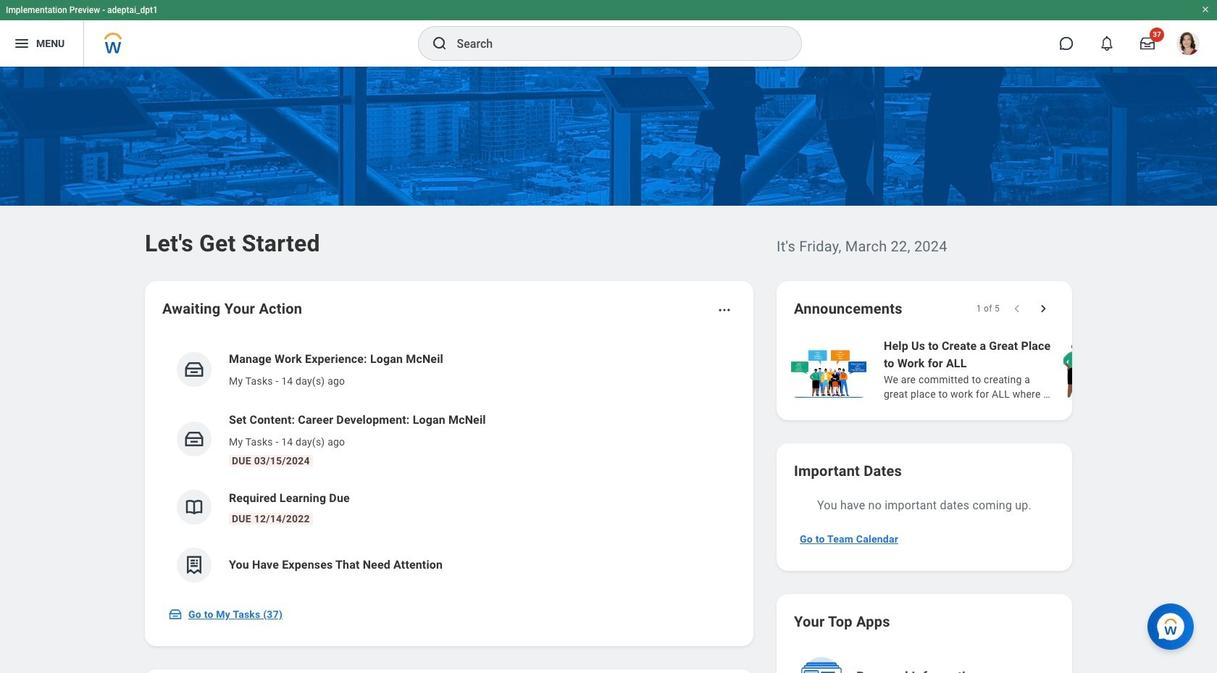 Task type: describe. For each thing, give the bounding box(es) containing it.
search image
[[431, 35, 448, 52]]

close environment banner image
[[1202, 5, 1210, 14]]

dashboard expenses image
[[183, 554, 205, 576]]

inbox image
[[183, 359, 205, 380]]

Search Workday  search field
[[457, 28, 771, 59]]

book open image
[[183, 496, 205, 518]]

chevron left small image
[[1010, 301, 1025, 316]]

profile logan mcneil image
[[1177, 32, 1200, 58]]



Task type: locate. For each thing, give the bounding box(es) containing it.
1 horizontal spatial inbox image
[[183, 428, 205, 450]]

chevron right small image
[[1036, 301, 1051, 316]]

notifications large image
[[1100, 36, 1115, 51]]

banner
[[0, 0, 1218, 67]]

inbox image
[[183, 428, 205, 450], [168, 607, 183, 622]]

1 vertical spatial inbox image
[[168, 607, 183, 622]]

list
[[788, 336, 1218, 403], [162, 339, 736, 594]]

inbox large image
[[1141, 36, 1155, 51]]

main content
[[0, 67, 1218, 673]]

status
[[977, 303, 1000, 315]]

1 horizontal spatial list
[[788, 336, 1218, 403]]

0 horizontal spatial list
[[162, 339, 736, 594]]

0 horizontal spatial inbox image
[[168, 607, 183, 622]]

0 vertical spatial inbox image
[[183, 428, 205, 450]]

related actions image
[[717, 303, 732, 317]]

justify image
[[13, 35, 30, 52]]



Task type: vqa. For each thing, say whether or not it's contained in the screenshot.
Profile Logan Mcneil icon
yes



